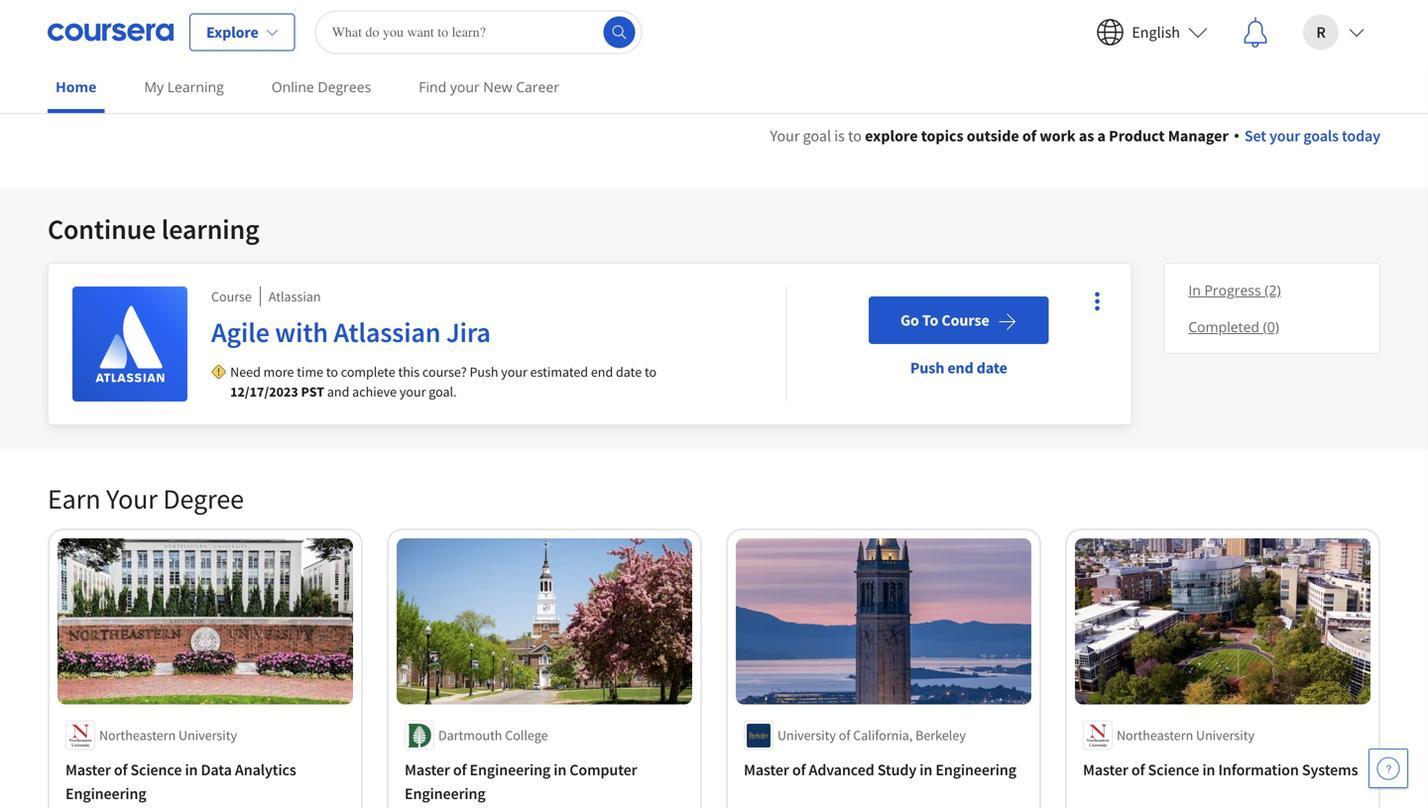 Task type: locate. For each thing, give the bounding box(es) containing it.
university
[[179, 727, 237, 744], [777, 727, 836, 744], [1196, 727, 1254, 744]]

continue learning
[[48, 212, 259, 246]]

r button
[[1287, 0, 1380, 64]]

to
[[922, 310, 938, 330]]

in for master of science in data analytics engineering
[[185, 760, 198, 780]]

of for master of engineering in computer engineering
[[453, 760, 467, 780]]

goals
[[1303, 126, 1339, 146]]

northeastern university up master of science in information systems
[[1117, 727, 1254, 744]]

to right is
[[848, 126, 862, 146]]

in progress (2) link
[[1180, 272, 1364, 308]]

2 in from the left
[[554, 760, 566, 780]]

university up data
[[179, 727, 237, 744]]

your
[[770, 126, 800, 146], [106, 481, 158, 516]]

science left data
[[130, 760, 182, 780]]

date inside need more time to complete this course? push your estimated end date to 12/17/2023 pst and achieve your goal.
[[616, 363, 642, 381]]

information
[[1218, 760, 1299, 780]]

line chart image
[[1089, 237, 1113, 261]]

push
[[910, 358, 944, 378], [470, 363, 498, 381]]

0 horizontal spatial science
[[130, 760, 182, 780]]

0 horizontal spatial course
[[211, 288, 252, 305]]

2 master from the left
[[405, 760, 450, 780]]

today
[[1342, 126, 1380, 146]]

explore
[[206, 22, 259, 42]]

date
[[977, 358, 1007, 378], [616, 363, 642, 381]]

r
[[1316, 22, 1326, 42]]

coursera image
[[48, 16, 174, 48]]

berkeley
[[915, 727, 966, 744]]

course
[[211, 288, 252, 305], [942, 310, 989, 330]]

0 horizontal spatial university
[[179, 727, 237, 744]]

to up the and
[[326, 363, 338, 381]]

12/17/2023
[[230, 383, 298, 401]]

northeastern for information
[[1117, 727, 1193, 744]]

earn
[[48, 481, 101, 516]]

0 vertical spatial atlassian
[[269, 288, 321, 305]]

2 science from the left
[[1148, 760, 1199, 780]]

northeastern up the master of science in data analytics engineering
[[99, 727, 176, 744]]

0 horizontal spatial push
[[470, 363, 498, 381]]

4 in from the left
[[1202, 760, 1215, 780]]

master for master of science in data analytics engineering
[[65, 760, 111, 780]]

to right estimated
[[645, 363, 657, 381]]

atlassian
[[269, 288, 321, 305], [334, 315, 441, 350]]

date down go to course button
[[977, 358, 1007, 378]]

What do you want to learn? text field
[[315, 10, 642, 54]]

1 horizontal spatial northeastern
[[1117, 727, 1193, 744]]

home link
[[48, 64, 105, 113]]

1 horizontal spatial end
[[947, 358, 974, 378]]

in progress (2)
[[1188, 281, 1281, 299]]

analytics
[[235, 760, 296, 780]]

northeastern university up the master of science in data analytics engineering
[[99, 727, 237, 744]]

in for master of science in information systems
[[1202, 760, 1215, 780]]

study
[[877, 760, 917, 780]]

1 horizontal spatial northeastern university
[[1117, 727, 1254, 744]]

goal.
[[429, 383, 457, 401]]

0 vertical spatial your
[[770, 126, 800, 146]]

2 northeastern university from the left
[[1117, 727, 1254, 744]]

earn your degree collection element
[[36, 449, 1392, 808]]

0 horizontal spatial end
[[591, 363, 613, 381]]

to
[[848, 126, 862, 146], [326, 363, 338, 381], [645, 363, 657, 381]]

1 vertical spatial course
[[942, 310, 989, 330]]

and
[[327, 383, 349, 401]]

find your new career link
[[411, 64, 567, 109]]

science inside the master of science in data analytics engineering
[[130, 760, 182, 780]]

0 horizontal spatial your
[[106, 481, 158, 516]]

None search field
[[315, 10, 642, 54]]

data
[[201, 760, 232, 780]]

university up advanced
[[777, 727, 836, 744]]

1 horizontal spatial science
[[1148, 760, 1199, 780]]

0 horizontal spatial northeastern university
[[99, 727, 237, 744]]

1 horizontal spatial university
[[777, 727, 836, 744]]

northeastern
[[99, 727, 176, 744], [1117, 727, 1193, 744]]

push inside button
[[910, 358, 944, 378]]

1 science from the left
[[130, 760, 182, 780]]

of inside master of engineering in computer engineering
[[453, 760, 467, 780]]

atlassian up complete
[[334, 315, 441, 350]]

northeastern up master of science in information systems
[[1117, 727, 1193, 744]]

3 university from the left
[[1196, 727, 1254, 744]]

agile with atlassian jira image
[[72, 287, 187, 402]]

science left information
[[1148, 760, 1199, 780]]

of for university of california, berkeley
[[839, 727, 850, 744]]

2 horizontal spatial university
[[1196, 727, 1254, 744]]

your inside dropdown button
[[1269, 126, 1300, 146]]

continue
[[48, 212, 156, 246]]

online
[[271, 77, 314, 96]]

1 master from the left
[[65, 760, 111, 780]]

1 in from the left
[[185, 760, 198, 780]]

0 horizontal spatial northeastern
[[99, 727, 176, 744]]

college
[[505, 727, 548, 744]]

1 northeastern from the left
[[99, 727, 176, 744]]

course inside button
[[942, 310, 989, 330]]

in left data
[[185, 760, 198, 780]]

main content
[[0, 100, 1428, 808]]

1 northeastern university from the left
[[99, 727, 237, 744]]

of inside the master of science in data analytics engineering
[[114, 760, 127, 780]]

to for is
[[848, 126, 862, 146]]

manager
[[1168, 126, 1229, 146]]

your right earn
[[106, 481, 158, 516]]

in inside the master of science in data analytics engineering
[[185, 760, 198, 780]]

online degrees link
[[264, 64, 379, 109]]

end
[[947, 358, 974, 378], [591, 363, 613, 381]]

push down to
[[910, 358, 944, 378]]

4 master from the left
[[1083, 760, 1128, 780]]

date inside button
[[977, 358, 1007, 378]]

course?
[[422, 363, 467, 381]]

1 horizontal spatial date
[[977, 358, 1007, 378]]

0 horizontal spatial to
[[326, 363, 338, 381]]

1 horizontal spatial course
[[942, 310, 989, 330]]

science
[[130, 760, 182, 780], [1148, 760, 1199, 780]]

earn your degree
[[48, 481, 244, 516]]

master inside the master of science in data analytics engineering
[[65, 760, 111, 780]]

master of science in data analytics engineering link
[[65, 758, 345, 806]]

in left information
[[1202, 760, 1215, 780]]

with
[[275, 315, 328, 350]]

3 master from the left
[[744, 760, 789, 780]]

agile with atlassian jira link
[[211, 314, 730, 358]]

1 horizontal spatial push
[[910, 358, 944, 378]]

northeastern university for information
[[1117, 727, 1254, 744]]

to for time
[[326, 363, 338, 381]]

university for master of science in data analytics engineering
[[179, 727, 237, 744]]

0 vertical spatial course
[[211, 288, 252, 305]]

jira
[[446, 315, 491, 350]]

systems
[[1302, 760, 1358, 780]]

of for master of advanced study in engineering
[[792, 760, 806, 780]]

in right study
[[920, 760, 932, 780]]

1 university from the left
[[179, 727, 237, 744]]

dartmouth college
[[438, 727, 548, 744]]

2 horizontal spatial to
[[848, 126, 862, 146]]

northeastern university for data
[[99, 727, 237, 744]]

engineering inside the master of science in data analytics engineering
[[65, 784, 146, 804]]

find your new career
[[419, 77, 559, 96]]

in
[[1188, 281, 1201, 299]]

science for data
[[130, 760, 182, 780]]

university up master of science in information systems link
[[1196, 727, 1254, 744]]

1 vertical spatial your
[[106, 481, 158, 516]]

end down go to course button
[[947, 358, 974, 378]]

master
[[65, 760, 111, 780], [405, 760, 450, 780], [744, 760, 789, 780], [1083, 760, 1128, 780]]

complete
[[341, 363, 395, 381]]

your
[[450, 77, 480, 96], [1269, 126, 1300, 146], [501, 363, 527, 381], [400, 383, 426, 401]]

date right estimated
[[616, 363, 642, 381]]

more option for agile with atlassian jira image
[[1083, 288, 1111, 315]]

master for master of engineering in computer engineering
[[405, 760, 450, 780]]

push down agile with atlassian jira link
[[470, 363, 498, 381]]

push end date
[[910, 358, 1007, 378]]

1 horizontal spatial your
[[770, 126, 800, 146]]

end right estimated
[[591, 363, 613, 381]]

your goal is to explore topics outside of work as a product manager
[[770, 126, 1229, 146]]

course up "agile"
[[211, 288, 252, 305]]

set your goals today button
[[1235, 124, 1380, 148]]

master inside master of engineering in computer engineering
[[405, 760, 450, 780]]

1 horizontal spatial atlassian
[[334, 315, 441, 350]]

in left computer
[[554, 760, 566, 780]]

of
[[1022, 126, 1036, 146], [839, 727, 850, 744], [114, 760, 127, 780], [453, 760, 467, 780], [792, 760, 806, 780], [1131, 760, 1145, 780]]

product
[[1109, 126, 1165, 146]]

progress
[[1204, 281, 1261, 299]]

atlassian up with
[[269, 288, 321, 305]]

dartmouth
[[438, 727, 502, 744]]

your right set
[[1269, 126, 1300, 146]]

your left goal
[[770, 126, 800, 146]]

agile with atlassian jira
[[211, 315, 491, 350]]

0 horizontal spatial date
[[616, 363, 642, 381]]

2 northeastern from the left
[[1117, 727, 1193, 744]]

of for master of science in data analytics engineering
[[114, 760, 127, 780]]

end inside button
[[947, 358, 974, 378]]

master of advanced study in engineering link
[[744, 758, 1023, 782]]

in inside master of engineering in computer engineering
[[554, 760, 566, 780]]

course right to
[[942, 310, 989, 330]]



Task type: vqa. For each thing, say whether or not it's contained in the screenshot.
the leftmost DATE
yes



Task type: describe. For each thing, give the bounding box(es) containing it.
estimated
[[530, 363, 588, 381]]

science for information
[[1148, 760, 1199, 780]]

need
[[230, 363, 261, 381]]

degree
[[163, 481, 244, 516]]

master of engineering in computer engineering link
[[405, 758, 684, 806]]

smile image
[[1089, 308, 1113, 332]]

(0)
[[1263, 317, 1279, 336]]

is
[[834, 126, 845, 146]]

master for master of science in information systems
[[1083, 760, 1128, 780]]

online degrees
[[271, 77, 371, 96]]

this
[[398, 363, 420, 381]]

topics
[[921, 126, 964, 146]]

career
[[516, 77, 559, 96]]

northeastern for data
[[99, 727, 176, 744]]

explore button
[[189, 13, 295, 51]]

master of engineering in computer engineering
[[405, 760, 637, 804]]

of for master of science in information systems
[[1131, 760, 1145, 780]]

new
[[483, 77, 512, 96]]

push end date button
[[894, 344, 1023, 392]]

set your goals today
[[1244, 126, 1380, 146]]

repeat image
[[1089, 273, 1113, 297]]

work
[[1040, 126, 1076, 146]]

university of california, berkeley
[[777, 727, 966, 744]]

explore
[[865, 126, 918, 146]]

computer
[[570, 760, 637, 780]]

more
[[263, 363, 294, 381]]

outside
[[967, 126, 1019, 146]]

push inside need more time to complete this course? push your estimated end date to 12/17/2023 pst and achieve your goal.
[[470, 363, 498, 381]]

0 horizontal spatial atlassian
[[269, 288, 321, 305]]

my learning link
[[136, 64, 232, 109]]

my learning
[[144, 77, 224, 96]]

in for master of engineering in computer engineering
[[554, 760, 566, 780]]

find
[[419, 77, 446, 96]]

1 vertical spatial atlassian
[[334, 315, 441, 350]]

advanced
[[809, 760, 874, 780]]

english button
[[1080, 0, 1224, 64]]

2 university from the left
[[777, 727, 836, 744]]

achieve
[[352, 383, 397, 401]]

completed (0)
[[1188, 317, 1279, 336]]

time
[[297, 363, 323, 381]]

master for master of advanced study in engineering
[[744, 760, 789, 780]]

completed (0) link
[[1180, 308, 1364, 345]]

degrees
[[318, 77, 371, 96]]

as
[[1079, 126, 1094, 146]]

1 horizontal spatial to
[[645, 363, 657, 381]]

set
[[1244, 126, 1266, 146]]

help center image
[[1376, 757, 1400, 780]]

learning
[[167, 77, 224, 96]]

my
[[144, 77, 164, 96]]

your down the this
[[400, 383, 426, 401]]

main content containing continue learning
[[0, 100, 1428, 808]]

go
[[900, 310, 919, 330]]

pst
[[301, 383, 324, 401]]

end inside need more time to complete this course? push your estimated end date to 12/17/2023 pst and achieve your goal.
[[591, 363, 613, 381]]

(2)
[[1265, 281, 1281, 299]]

your left estimated
[[501, 363, 527, 381]]

california,
[[853, 727, 913, 744]]

master of science in information systems
[[1083, 760, 1358, 780]]

learning
[[161, 212, 259, 246]]

master of science in data analytics engineering
[[65, 760, 296, 804]]

go to course
[[900, 310, 989, 330]]

goal
[[803, 126, 831, 146]]

your right find
[[450, 77, 480, 96]]

3 in from the left
[[920, 760, 932, 780]]

university for master of science in information systems
[[1196, 727, 1254, 744]]

need more time to complete this course? push your estimated end date to 12/17/2023 pst and achieve your goal.
[[230, 363, 657, 401]]

go to course button
[[869, 297, 1049, 344]]

home
[[56, 77, 97, 96]]

english
[[1132, 22, 1180, 42]]

completed
[[1188, 317, 1259, 336]]

a
[[1097, 126, 1106, 146]]

agile
[[211, 315, 270, 350]]

master of science in information systems link
[[1083, 758, 1363, 782]]

master of advanced study in engineering
[[744, 760, 1016, 780]]



